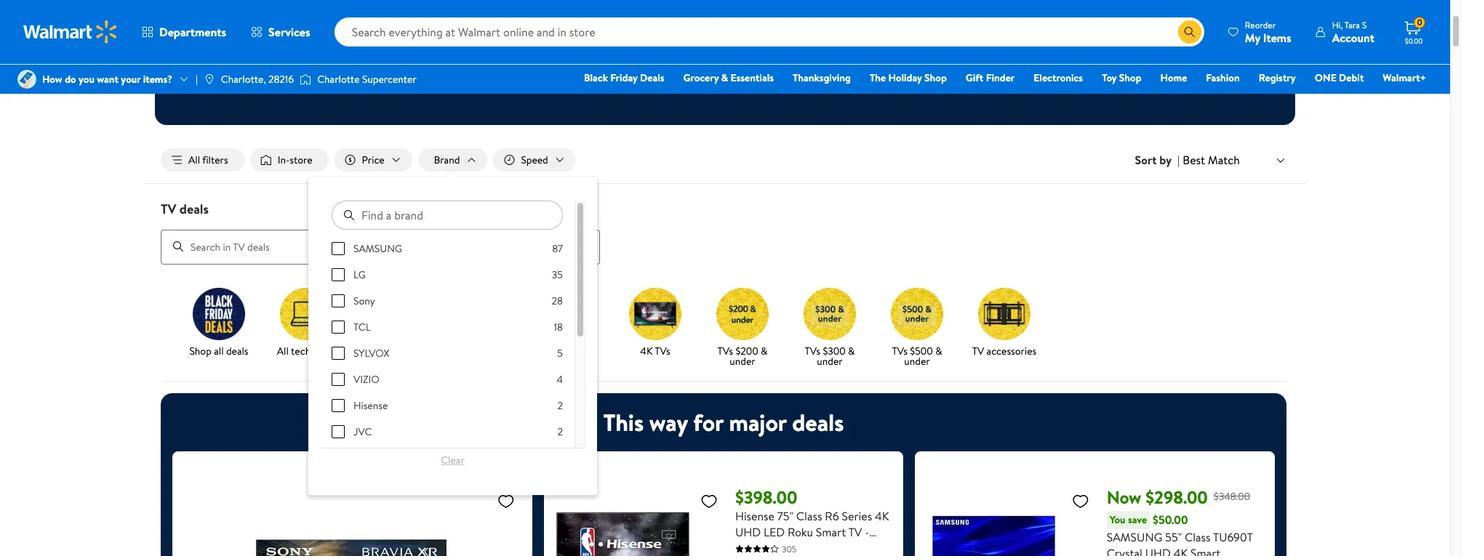 Task type: vqa. For each thing, say whether or not it's contained in the screenshot.
applicable
no



Task type: describe. For each thing, give the bounding box(es) containing it.
select
[[748, 79, 771, 92]]

search icon image
[[1184, 26, 1196, 38]]

0 horizontal spatial shop
[[190, 344, 212, 358]]

while
[[616, 79, 637, 92]]

now $298.00 $348.00
[[1107, 485, 1251, 510]]

& for tvs $200 & under
[[761, 344, 768, 358]]

black friday deals
[[584, 71, 665, 85]]

limited quantities. while supplies last. no rain checks. select items may not be available in-store.
[[545, 79, 906, 92]]

debit
[[1340, 71, 1365, 85]]

one
[[1315, 71, 1337, 85]]

search image
[[172, 241, 184, 253]]

store.
[[884, 79, 906, 92]]

roku
[[788, 524, 813, 540]]

all
[[214, 344, 224, 358]]

you save $50.00 samsung 55" class tu690t crystal uhd 4k smar
[[1107, 512, 1263, 557]]

55"
[[1166, 529, 1182, 545]]

2 for hisense
[[558, 399, 563, 413]]

tvs $200 & under
[[718, 344, 768, 369]]

registry link
[[1253, 70, 1303, 86]]

epic savings. top gifts. don't miss it!
[[585, 43, 860, 68]]

jvc
[[354, 425, 372, 440]]

major
[[729, 406, 787, 438]]

series
[[842, 508, 872, 524]]

tvs $500 & under image
[[891, 288, 944, 340]]

add to favorites list, sony 65 class bravia xr a90j 4k hdr oled tv smart google tv xr65a90j (new) image
[[497, 492, 515, 510]]

price button
[[334, 148, 412, 172]]

pick up today image
[[367, 288, 420, 340]]

group containing samsung
[[332, 242, 563, 557]]

be
[[829, 79, 838, 92]]

speed
[[521, 153, 548, 167]]

in-store
[[278, 153, 313, 167]]

305
[[782, 543, 797, 556]]

clear
[[441, 453, 465, 468]]

limited
[[545, 79, 573, 92]]

smart tvs link
[[530, 288, 606, 359]]

smart tvs image
[[542, 288, 594, 340]]

savings.
[[622, 43, 681, 68]]

under for $200
[[730, 354, 756, 369]]

4k tvs image
[[629, 288, 682, 340]]

deals
[[640, 71, 665, 85]]

rain
[[702, 79, 716, 92]]

toy shop
[[1102, 71, 1142, 85]]

tvs $500 & under
[[892, 344, 943, 369]]

all filters button
[[161, 148, 244, 172]]

match
[[1209, 152, 1241, 168]]

all tech deals image
[[280, 288, 333, 340]]

deals inside search field
[[180, 200, 209, 218]]

$200
[[736, 344, 759, 358]]

best match
[[1183, 152, 1241, 168]]

0 vertical spatial 4k
[[641, 344, 653, 358]]

35
[[552, 268, 563, 282]]

don't
[[759, 43, 802, 68]]

$50.00
[[1153, 512, 1189, 528]]

supplies
[[640, 79, 669, 92]]

walmart+ link
[[1377, 70, 1433, 86]]

deals inside 'link'
[[226, 344, 248, 358]]

4k inside you save $50.00 samsung 55" class tu690t crystal uhd 4k smar
[[1174, 545, 1188, 557]]

all for all filters
[[188, 153, 200, 167]]

tvs $300 & under image
[[804, 288, 856, 340]]

sony
[[354, 294, 375, 309]]

tvs $300 & under link
[[792, 288, 868, 369]]

deals right the tech
[[313, 344, 336, 358]]

0 horizontal spatial |
[[196, 72, 198, 87]]

finder
[[986, 71, 1015, 85]]

services button
[[239, 15, 323, 49]]

grocery
[[684, 71, 719, 85]]

by
[[1160, 152, 1172, 168]]

tv deals
[[161, 200, 209, 218]]

& for tvs $300 & under
[[848, 344, 855, 358]]

tu690t
[[1214, 529, 1254, 545]]

items?
[[143, 72, 172, 87]]

r6
[[825, 508, 839, 524]]

crystal
[[1107, 545, 1143, 557]]

tv accessories link
[[967, 288, 1043, 359]]

gifts.
[[716, 43, 755, 68]]

samsung inside you save $50.00 samsung 55" class tu690t crystal uhd 4k smar
[[1107, 529, 1163, 545]]

18
[[554, 320, 563, 335]]

want
[[97, 72, 119, 87]]

28
[[552, 294, 563, 309]]

charlotte,
[[221, 72, 266, 87]]

all filters
[[188, 153, 228, 167]]

class inside you save $50.00 samsung 55" class tu690t crystal uhd 4k smar
[[1185, 529, 1211, 545]]

how
[[42, 72, 62, 87]]

in-
[[874, 79, 884, 92]]

sylvox
[[354, 346, 390, 361]]

1 tvs from the left
[[575, 344, 590, 358]]

0 vertical spatial samsung
[[354, 242, 402, 256]]

-
[[865, 524, 870, 540]]

0 $0.00
[[1406, 16, 1423, 46]]

under for $300
[[817, 354, 843, 369]]

4
[[557, 373, 563, 387]]

gift
[[966, 71, 984, 85]]

may
[[796, 79, 812, 92]]

& right rain
[[722, 71, 728, 85]]

2 for jvc
[[558, 425, 563, 440]]

no
[[688, 79, 700, 92]]

now
[[1107, 485, 1142, 510]]

2 horizontal spatial shop
[[1120, 71, 1142, 85]]

0 vertical spatial hisense
[[354, 399, 388, 413]]

vizio
[[354, 373, 380, 387]]

Find a brand search field
[[332, 201, 563, 230]]

sort and filter section element
[[143, 137, 1308, 183]]

you
[[1110, 513, 1126, 527]]

sort
[[1136, 152, 1157, 168]]

Walmart Site-Wide search field
[[334, 17, 1205, 47]]

tvs for tvs $500 & under
[[892, 344, 908, 358]]

registry
[[1259, 71, 1296, 85]]

all for all tech deals
[[277, 344, 289, 358]]

electronics link
[[1028, 70, 1090, 86]]

now $298.00 group
[[927, 463, 1264, 557]]

4k inside $398.00 hisense 75" class r6 series 4k uhd led roku smart tv - 75r6030k (new)
[[875, 508, 889, 524]]

tvs $500 & under link
[[880, 288, 955, 369]]

TV deals search field
[[143, 200, 1308, 265]]

holiday
[[889, 71, 922, 85]]

uhd inside $398.00 hisense 75" class r6 series 4k uhd led roku smart tv - 75r6030k (new)
[[736, 524, 761, 540]]



Task type: locate. For each thing, give the bounding box(es) containing it.
tvs inside tvs $500 & under
[[892, 344, 908, 358]]

tvs right 5
[[575, 344, 590, 358]]

28216
[[269, 72, 294, 87]]

| inside sort and filter section element
[[1178, 152, 1180, 168]]

smart right roku
[[816, 524, 846, 540]]

87
[[552, 242, 563, 256]]

pick up today
[[364, 344, 423, 358]]

4k down $50.00
[[1174, 545, 1188, 557]]

tv inside $398.00 hisense 75" class r6 series 4k uhd led roku smart tv - 75r6030k (new)
[[849, 524, 863, 540]]

samsung down save
[[1107, 529, 1163, 545]]

& right "$300"
[[848, 344, 855, 358]]

4k down 4k tvs image
[[641, 344, 653, 358]]

shop all deals image
[[193, 288, 245, 340]]

75r6030k
[[736, 540, 789, 556]]

2 horizontal spatial tv
[[973, 344, 985, 358]]

tvs $200 & under link
[[705, 288, 781, 369]]

home
[[1161, 71, 1188, 85]]

2 horizontal spatial  image
[[300, 72, 312, 87]]

under down tvs $200 & under image
[[730, 354, 756, 369]]

tv up search icon
[[161, 200, 176, 218]]

grocery & essentials
[[684, 71, 774, 85]]

shop left the all
[[190, 344, 212, 358]]

sort by |
[[1136, 152, 1180, 168]]

 image left how
[[17, 70, 36, 89]]

tv for tv deals
[[161, 200, 176, 218]]

0 horizontal spatial under
[[730, 354, 756, 369]]

1 horizontal spatial all
[[277, 344, 289, 358]]

1 vertical spatial 4k
[[875, 508, 889, 524]]

price
[[362, 153, 385, 167]]

1 horizontal spatial samsung
[[1107, 529, 1163, 545]]

uhd down $50.00
[[1146, 545, 1171, 557]]

0 vertical spatial uhd
[[736, 524, 761, 540]]

0 horizontal spatial samsung
[[354, 242, 402, 256]]

 image
[[17, 70, 36, 89], [300, 72, 312, 87], [204, 73, 215, 85]]

shop right toy
[[1120, 71, 1142, 85]]

you
[[79, 72, 95, 87]]

gift finder link
[[960, 70, 1022, 86]]

3 tvs from the left
[[718, 344, 733, 358]]

$398.00 group
[[556, 463, 892, 557]]

tvs left $200
[[718, 344, 733, 358]]

under inside tvs $500 & under
[[905, 354, 930, 369]]

speed button
[[494, 148, 576, 172]]

under down tvs $500 & under image
[[905, 354, 930, 369]]

under down tvs $300 & under image
[[817, 354, 843, 369]]

&
[[722, 71, 728, 85], [761, 344, 768, 358], [848, 344, 855, 358], [936, 344, 943, 358]]

smart down 18
[[546, 344, 573, 358]]

0 vertical spatial all
[[188, 153, 200, 167]]

walmart image
[[23, 20, 118, 44]]

2 2 from the top
[[558, 425, 563, 440]]

under for $500
[[905, 354, 930, 369]]

departments
[[159, 24, 226, 40]]

Search search field
[[334, 17, 1205, 47]]

in-
[[278, 153, 290, 167]]

lg
[[354, 268, 366, 282]]

my
[[1246, 29, 1261, 45]]

shop all deals link
[[181, 288, 257, 359]]

1 2 from the top
[[558, 399, 563, 413]]

toy shop link
[[1096, 70, 1149, 86]]

friday
[[611, 71, 638, 85]]

1 horizontal spatial uhd
[[1146, 545, 1171, 557]]

0 horizontal spatial 4k
[[641, 344, 653, 358]]

tvs left "$300"
[[805, 344, 821, 358]]

 image left the charlotte,
[[204, 73, 215, 85]]

tv mounts image
[[979, 288, 1031, 340]]

2 vertical spatial tv
[[849, 524, 863, 540]]

2 vertical spatial 4k
[[1174, 545, 1188, 557]]

available
[[840, 79, 872, 92]]

all tech deals
[[277, 344, 336, 358]]

in-store button
[[250, 148, 329, 172]]

& right $200
[[761, 344, 768, 358]]

all
[[188, 153, 200, 167], [277, 344, 289, 358]]

deals up search icon
[[180, 200, 209, 218]]

hisense left the 75"
[[736, 508, 775, 524]]

your
[[121, 72, 141, 87]]

home link
[[1154, 70, 1194, 86]]

charlotte, 28216
[[221, 72, 294, 87]]

all inside all tech deals link
[[277, 344, 289, 358]]

black friday deals link
[[578, 70, 671, 86]]

class left r6
[[797, 508, 823, 524]]

hi,
[[1333, 19, 1343, 31]]

tv
[[161, 200, 176, 218], [973, 344, 985, 358], [849, 524, 863, 540]]

& inside tvs $200 & under
[[761, 344, 768, 358]]

0 vertical spatial |
[[196, 72, 198, 87]]

how do you want your items?
[[42, 72, 172, 87]]

uhd left led on the right bottom of page
[[736, 524, 761, 540]]

checks.
[[718, 79, 746, 92]]

tv inside search field
[[161, 200, 176, 218]]

all left the filters
[[188, 153, 200, 167]]

1 horizontal spatial class
[[1185, 529, 1211, 545]]

reorder my items
[[1246, 19, 1292, 45]]

way
[[650, 406, 688, 438]]

last.
[[672, 79, 686, 92]]

tv for tv accessories
[[973, 344, 985, 358]]

0
[[1418, 16, 1423, 29]]

1 horizontal spatial shop
[[925, 71, 947, 85]]

tvs inside tvs $200 & under
[[718, 344, 733, 358]]

1 vertical spatial samsung
[[1107, 529, 1163, 545]]

0 horizontal spatial tv
[[161, 200, 176, 218]]

samsung up lg
[[354, 242, 402, 256]]

& for tvs $500 & under
[[936, 344, 943, 358]]

brand button
[[418, 148, 488, 172]]

this
[[604, 406, 644, 438]]

tcl
[[354, 320, 371, 335]]

$300
[[823, 344, 846, 358]]

| right by
[[1178, 152, 1180, 168]]

0 horizontal spatial smart
[[546, 344, 573, 358]]

0 horizontal spatial all
[[188, 153, 200, 167]]

tv left 'accessories'
[[973, 344, 985, 358]]

class inside $398.00 hisense 75" class r6 series 4k uhd led roku smart tv - 75r6030k (new)
[[797, 508, 823, 524]]

charlotte supercenter
[[317, 72, 417, 87]]

1 horizontal spatial tv
[[849, 524, 863, 540]]

deals right the all
[[226, 344, 248, 358]]

1 vertical spatial |
[[1178, 152, 1180, 168]]

tvs $200 & under image
[[717, 288, 769, 340]]

hisense down vizio
[[354, 399, 388, 413]]

$298.00
[[1146, 485, 1208, 510]]

add to favorites list, samsung 55" class tu690t crystal uhd 4k smart television - un55tu690tfxza (new) image
[[1072, 492, 1090, 510]]

it!
[[844, 43, 860, 68]]

uhd inside you save $50.00 samsung 55" class tu690t crystal uhd 4k smar
[[1146, 545, 1171, 557]]

smart inside $398.00 hisense 75" class r6 series 4k uhd led roku smart tv - 75r6030k (new)
[[816, 524, 846, 540]]

tvs left $500
[[892, 344, 908, 358]]

add to favorites list, hisense 75" class r6 series 4k uhd led roku smart tv - 75r6030k (new) image
[[701, 492, 718, 510]]

0 horizontal spatial uhd
[[736, 524, 761, 540]]

0 horizontal spatial class
[[797, 508, 823, 524]]

1 horizontal spatial 4k
[[875, 508, 889, 524]]

 image for charlotte, 28216
[[204, 73, 215, 85]]

2 horizontal spatial 4k
[[1174, 545, 1188, 557]]

toy
[[1102, 71, 1117, 85]]

tvs for tvs $200 & under
[[718, 344, 733, 358]]

1 vertical spatial uhd
[[1146, 545, 1171, 557]]

None checkbox
[[332, 242, 345, 255], [332, 269, 345, 282], [332, 295, 345, 308], [332, 321, 345, 334], [332, 347, 345, 360], [332, 400, 345, 413], [332, 242, 345, 255], [332, 269, 345, 282], [332, 295, 345, 308], [332, 321, 345, 334], [332, 347, 345, 360], [332, 400, 345, 413]]

4 tvs from the left
[[805, 344, 821, 358]]

1 vertical spatial 2
[[558, 425, 563, 440]]

all left the tech
[[277, 344, 289, 358]]

items
[[774, 79, 794, 92]]

the
[[870, 71, 886, 85]]

one debit
[[1315, 71, 1365, 85]]

0 vertical spatial 2
[[558, 399, 563, 413]]

4k right -
[[875, 508, 889, 524]]

1 vertical spatial tv
[[973, 344, 985, 358]]

| right items?
[[196, 72, 198, 87]]

tvs for tvs $300 & under
[[805, 344, 821, 358]]

under inside tvs $200 & under
[[730, 354, 756, 369]]

 image for how do you want your items?
[[17, 70, 36, 89]]

deals right the major
[[793, 406, 844, 438]]

items
[[1264, 29, 1292, 45]]

None checkbox
[[332, 373, 345, 386], [332, 426, 345, 439], [332, 373, 345, 386], [332, 426, 345, 439]]

 image right 28216
[[300, 72, 312, 87]]

$398.00
[[736, 485, 798, 510]]

1 vertical spatial smart
[[816, 524, 846, 540]]

1 horizontal spatial |
[[1178, 152, 1180, 168]]

clear button
[[332, 449, 574, 472]]

today
[[398, 344, 423, 358]]

3 under from the left
[[905, 354, 930, 369]]

uhd
[[736, 524, 761, 540], [1146, 545, 1171, 557]]

the holiday shop
[[870, 71, 947, 85]]

store
[[290, 153, 313, 167]]

class right 55"
[[1185, 529, 1211, 545]]

Search in TV deals search field
[[161, 230, 600, 265]]

4k
[[641, 344, 653, 358], [875, 508, 889, 524], [1174, 545, 1188, 557]]

walmart black friday deals for days image
[[592, 0, 859, 25]]

2 horizontal spatial under
[[905, 354, 930, 369]]

epic
[[585, 43, 617, 68]]

all inside all filters "button"
[[188, 153, 200, 167]]

under inside tvs $300 & under
[[817, 354, 843, 369]]

0 horizontal spatial hisense
[[354, 399, 388, 413]]

best match button
[[1180, 151, 1290, 170]]

shop all deals
[[190, 344, 248, 358]]

& inside tvs $300 & under
[[848, 344, 855, 358]]

services
[[269, 24, 310, 40]]

hisense inside $398.00 hisense 75" class r6 series 4k uhd led roku smart tv - 75r6030k (new)
[[736, 508, 775, 524]]

essentials
[[731, 71, 774, 85]]

0 horizontal spatial  image
[[17, 70, 36, 89]]

tv left -
[[849, 524, 863, 540]]

& inside tvs $500 & under
[[936, 344, 943, 358]]

0 vertical spatial class
[[797, 508, 823, 524]]

0 vertical spatial tv
[[161, 200, 176, 218]]

tv accessories
[[973, 344, 1037, 358]]

tvs inside tvs $300 & under
[[805, 344, 821, 358]]

1 horizontal spatial  image
[[204, 73, 215, 85]]

5 tvs from the left
[[892, 344, 908, 358]]

$398.00 hisense 75" class r6 series 4k uhd led roku smart tv - 75r6030k (new)
[[736, 485, 889, 556]]

grocery & essentials link
[[677, 70, 781, 86]]

account
[[1333, 29, 1375, 45]]

deals
[[180, 200, 209, 218], [226, 344, 248, 358], [313, 344, 336, 358], [793, 406, 844, 438]]

& right $500
[[936, 344, 943, 358]]

1 vertical spatial all
[[277, 344, 289, 358]]

departments button
[[130, 15, 239, 49]]

2 tvs from the left
[[655, 344, 671, 358]]

group
[[332, 242, 563, 557], [184, 463, 521, 557]]

1 horizontal spatial smart
[[816, 524, 846, 540]]

1 horizontal spatial under
[[817, 354, 843, 369]]

0 vertical spatial smart
[[546, 344, 573, 358]]

1 horizontal spatial hisense
[[736, 508, 775, 524]]

2 under from the left
[[817, 354, 843, 369]]

hisense
[[354, 399, 388, 413], [736, 508, 775, 524]]

best
[[1183, 152, 1206, 168]]

$0.00
[[1406, 36, 1423, 46]]

1 vertical spatial hisense
[[736, 508, 775, 524]]

1 under from the left
[[730, 354, 756, 369]]

tvs $300 & under
[[805, 344, 855, 369]]

tara
[[1345, 19, 1361, 31]]

1 vertical spatial class
[[1185, 529, 1211, 545]]

tvs down 4k tvs image
[[655, 344, 671, 358]]

smart
[[546, 344, 573, 358], [816, 524, 846, 540]]

 image for charlotte supercenter
[[300, 72, 312, 87]]

tv inside 'link'
[[973, 344, 985, 358]]

shop right holiday
[[925, 71, 947, 85]]

pick up today link
[[356, 288, 431, 359]]



